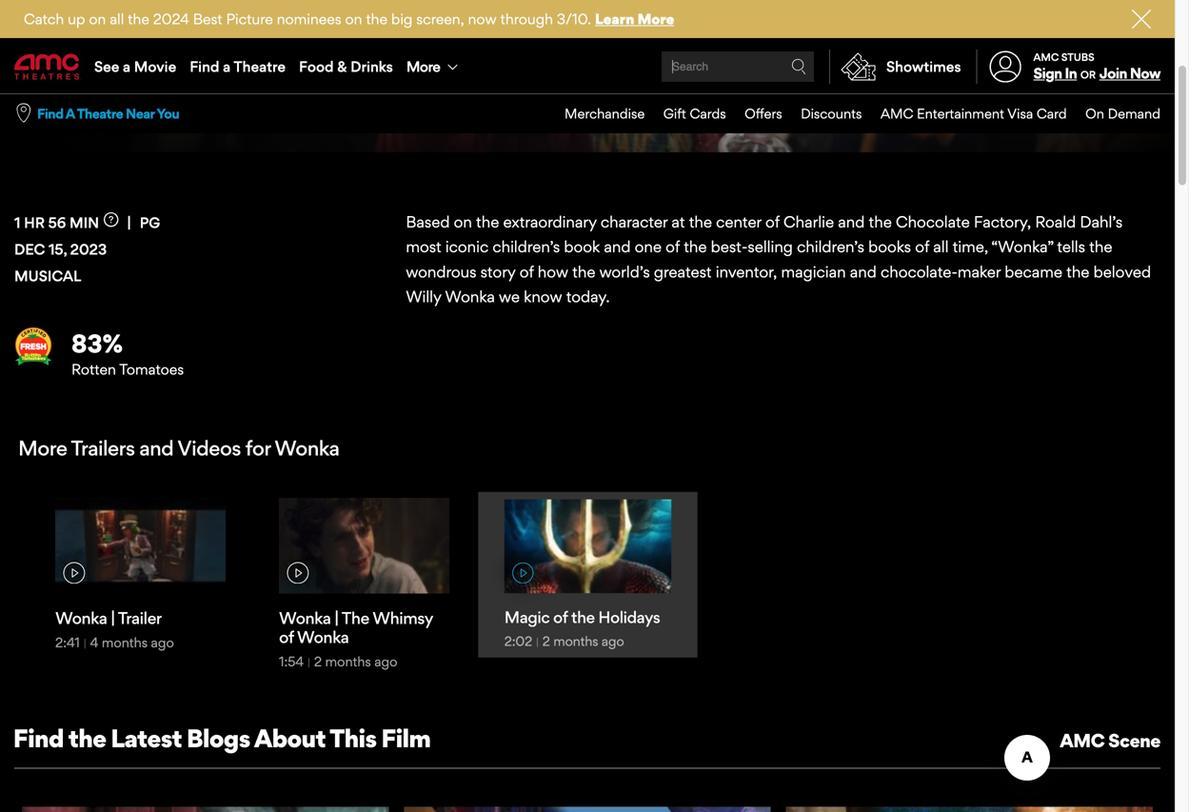 Task type: vqa. For each thing, say whether or not it's contained in the screenshot.
Find The Latest Blogs About This Film
yes



Task type: locate. For each thing, give the bounding box(es) containing it.
0 horizontal spatial amc
[[881, 105, 914, 122]]

tells
[[1058, 237, 1086, 256]]

2 vertical spatial find
[[13, 723, 64, 754]]

0 vertical spatial 2 months ago
[[543, 634, 624, 650]]

1 horizontal spatial 2 months ago
[[543, 634, 624, 650]]

based
[[406, 212, 450, 231]]

showtimes link
[[830, 50, 962, 84]]

find inside button
[[37, 105, 63, 122]]

1 vertical spatial find
[[37, 105, 63, 122]]

a right see
[[123, 58, 131, 75]]

ago down wonka | the whimsy of wonka
[[375, 654, 398, 670]]

1 vertical spatial menu
[[546, 94, 1161, 133]]

2024
[[153, 10, 189, 28]]

| inside wonka | the whimsy of wonka
[[334, 608, 339, 629]]

drinks
[[351, 58, 393, 75]]

1 horizontal spatial |
[[334, 608, 339, 629]]

wonka inside based on the extraordinary character at the center of charlie and the chocolate factory, roald dahl's most iconic children's book and one of the best-selling children's books of all time, "wonka" tells the wondrous story of how the world's greatest inventor, magician and chocolate-maker became the beloved willy wonka we know today.
[[445, 287, 495, 306]]

find the latest blogs about this film
[[13, 723, 431, 754]]

2
[[543, 634, 550, 650], [314, 654, 322, 670]]

on
[[89, 10, 106, 28], [345, 10, 362, 28], [454, 212, 472, 231]]

1 horizontal spatial all
[[934, 237, 949, 256]]

ago for trailer
[[151, 635, 174, 651]]

2 horizontal spatial ago
[[602, 634, 624, 650]]

0 horizontal spatial 2 months ago
[[314, 654, 398, 670]]

more trailers and videos for wonka
[[18, 435, 339, 461]]

more information about image
[[104, 212, 119, 227]]

2 vertical spatial more
[[18, 435, 67, 461]]

ago down holidays
[[602, 634, 624, 650]]

2 a from the left
[[223, 58, 231, 75]]

amc logo image
[[14, 54, 81, 80], [14, 54, 81, 80]]

a for theatre
[[223, 58, 231, 75]]

2 horizontal spatial amc
[[1060, 729, 1105, 752]]

wonka image
[[0, 0, 1175, 152]]

of up 1:54
[[279, 627, 294, 648]]

1 horizontal spatial 2
[[543, 634, 550, 650]]

the down book
[[573, 262, 596, 281]]

trailer
[[118, 608, 162, 629]]

this
[[330, 723, 377, 754]]

months down magic of the holidays
[[554, 634, 599, 650]]

wonka | the whimsy of wonka
[[279, 608, 433, 648]]

know
[[524, 287, 562, 306]]

2 right 2:02
[[543, 634, 550, 650]]

1 horizontal spatial on
[[345, 10, 362, 28]]

a inside see a movie link
[[123, 58, 131, 75]]

2 horizontal spatial more
[[638, 10, 675, 28]]

0 horizontal spatial on
[[89, 10, 106, 28]]

on inside based on the extraordinary character at the center of charlie and the chocolate factory, roald dahl's most iconic children's book and one of the best-selling children's books of all time, "wonka" tells the wondrous story of how the world's greatest inventor, magician and chocolate-maker became the beloved willy wonka we know today.
[[454, 212, 472, 231]]

or
[[1081, 69, 1096, 81]]

all right up
[[110, 10, 124, 28]]

2 for magic
[[543, 634, 550, 650]]

time,
[[953, 237, 989, 256]]

| for the
[[334, 608, 339, 629]]

merchandise
[[565, 105, 645, 122]]

ago
[[602, 634, 624, 650], [151, 635, 174, 651], [375, 654, 398, 670]]

rotten tomatoes certified fresh image
[[14, 327, 52, 366]]

find for find a theatre
[[190, 58, 220, 75]]

for
[[245, 435, 271, 461]]

1 horizontal spatial children's
[[797, 237, 865, 256]]

2 months ago down wonka | the whimsy of wonka
[[314, 654, 398, 670]]

0 horizontal spatial ago
[[151, 635, 174, 651]]

1 a from the left
[[123, 58, 131, 75]]

"wonka"
[[992, 237, 1054, 256]]

based on the extraordinary character at the center of charlie and the chocolate factory, roald dahl's most iconic children's book and one of the best-selling children's books of all time, "wonka" tells the wondrous story of how the world's greatest inventor, magician and chocolate-maker became the beloved willy wonka we know today.
[[406, 212, 1152, 306]]

2 horizontal spatial on
[[454, 212, 472, 231]]

amc scene link
[[1060, 729, 1161, 752]]

on right up
[[89, 10, 106, 28]]

a down picture
[[223, 58, 231, 75]]

ago for the
[[375, 654, 398, 670]]

join
[[1100, 64, 1128, 82]]

months down wonka | the whimsy of wonka
[[325, 654, 371, 670]]

4
[[90, 635, 98, 651]]

0 horizontal spatial a
[[123, 58, 131, 75]]

one
[[635, 237, 662, 256]]

children's down extraordinary at top
[[493, 237, 560, 256]]

theatre right a
[[77, 105, 123, 122]]

0 vertical spatial more
[[638, 10, 675, 28]]

0 horizontal spatial months
[[102, 635, 148, 651]]

a inside find a theatre link
[[223, 58, 231, 75]]

on up the iconic
[[454, 212, 472, 231]]

amc left scene
[[1060, 729, 1105, 752]]

2:02
[[505, 634, 533, 650]]

more
[[638, 10, 675, 28], [407, 58, 440, 75], [18, 435, 67, 461]]

menu up merchandise link
[[0, 40, 1175, 93]]

1 hr 56 min
[[14, 214, 99, 231]]

the up the iconic
[[476, 212, 499, 231]]

amc inside amc stubs sign in or join now
[[1034, 51, 1059, 63]]

more for more trailers and videos for wonka
[[18, 435, 67, 461]]

of up chocolate-
[[916, 237, 930, 256]]

factory,
[[974, 212, 1032, 231]]

menu
[[0, 40, 1175, 93], [546, 94, 1161, 133]]

0 horizontal spatial theatre
[[77, 105, 123, 122]]

all inside based on the extraordinary character at the center of charlie and the chocolate factory, roald dahl's most iconic children's book and one of the best-selling children's books of all time, "wonka" tells the wondrous story of how the world's greatest inventor, magician and chocolate-maker became the beloved willy wonka we know today.
[[934, 237, 949, 256]]

1 hr 56 min button
[[14, 209, 140, 236]]

about
[[254, 723, 326, 754]]

the down dahl's
[[1090, 237, 1113, 256]]

nominees
[[277, 10, 342, 28]]

discounts
[[801, 105, 862, 122]]

amc
[[1034, 51, 1059, 63], [881, 105, 914, 122], [1060, 729, 1105, 752]]

1 vertical spatial 2 months ago
[[314, 654, 398, 670]]

big
[[391, 10, 413, 28]]

we
[[499, 287, 520, 306]]

1 vertical spatial more
[[407, 58, 440, 75]]

0 vertical spatial find
[[190, 58, 220, 75]]

0 vertical spatial theatre
[[234, 58, 286, 75]]

theatre inside find a theatre near you button
[[77, 105, 123, 122]]

0 horizontal spatial all
[[110, 10, 124, 28]]

amc for amc stubs sign in or join now
[[1034, 51, 1059, 63]]

1 horizontal spatial more
[[407, 58, 440, 75]]

theatre
[[234, 58, 286, 75], [77, 105, 123, 122]]

0 vertical spatial amc
[[1034, 51, 1059, 63]]

0 vertical spatial 2
[[543, 634, 550, 650]]

the left 'big' on the top
[[366, 10, 388, 28]]

more left trailers
[[18, 435, 67, 461]]

tickets
[[73, 66, 123, 85]]

2 months ago
[[543, 634, 624, 650], [314, 654, 398, 670]]

1 horizontal spatial months
[[325, 654, 371, 670]]

wonka | trailer
[[55, 608, 162, 629]]

on right nominees
[[345, 10, 362, 28]]

see
[[94, 58, 119, 75]]

amc down showtimes link
[[881, 105, 914, 122]]

search the AMC website text field
[[670, 60, 792, 74]]

0 horizontal spatial 2
[[314, 654, 322, 670]]

user profile image
[[979, 51, 1033, 82]]

menu down showtimes image
[[546, 94, 1161, 133]]

ago down trailer
[[151, 635, 174, 651]]

book
[[564, 237, 600, 256]]

latest
[[111, 723, 182, 754]]

catch up on all the 2024 best picture nominees on the big screen, now through 3/10. learn more
[[24, 10, 675, 28]]

theatre inside find a theatre link
[[234, 58, 286, 75]]

0 vertical spatial menu
[[0, 40, 1175, 93]]

1 vertical spatial 2
[[314, 654, 322, 670]]

more right learn
[[638, 10, 675, 28]]

all down the chocolate
[[934, 237, 949, 256]]

children's up magician
[[797, 237, 865, 256]]

| for trailer
[[111, 608, 115, 629]]

and down books at the top of page
[[850, 262, 877, 281]]

1 vertical spatial theatre
[[77, 105, 123, 122]]

months
[[554, 634, 599, 650], [102, 635, 148, 651], [325, 654, 371, 670]]

theatre down picture
[[234, 58, 286, 75]]

amc up sign
[[1034, 51, 1059, 63]]

1 | from the left
[[111, 608, 115, 629]]

more inside more button
[[407, 58, 440, 75]]

2 vertical spatial amc
[[1060, 729, 1105, 752]]

1 horizontal spatial theatre
[[234, 58, 286, 75]]

children's
[[493, 237, 560, 256], [797, 237, 865, 256]]

more button
[[400, 40, 469, 93]]

2 right 1:54
[[314, 654, 322, 670]]

the left 2024 at the left top of the page
[[128, 10, 149, 28]]

2:41
[[55, 635, 80, 651]]

0 horizontal spatial more
[[18, 435, 67, 461]]

get tickets link
[[14, 54, 154, 98]]

0 vertical spatial all
[[110, 10, 124, 28]]

became
[[1005, 262, 1063, 281]]

a
[[66, 105, 75, 122]]

ago for the
[[602, 634, 624, 650]]

1 vertical spatial all
[[934, 237, 949, 256]]

find
[[190, 58, 220, 75], [37, 105, 63, 122], [13, 723, 64, 754]]

of right one
[[666, 237, 680, 256]]

2 | from the left
[[334, 608, 339, 629]]

of inside wonka | the whimsy of wonka
[[279, 627, 294, 648]]

0 horizontal spatial |
[[111, 608, 115, 629]]

and right charlie
[[838, 212, 865, 231]]

get tickets
[[45, 66, 123, 85]]

2 months ago down magic of the holidays
[[543, 634, 624, 650]]

2 horizontal spatial months
[[554, 634, 599, 650]]

0 horizontal spatial children's
[[493, 237, 560, 256]]

up
[[68, 10, 85, 28]]

food & drinks link
[[292, 40, 400, 93]]

chocolate
[[896, 212, 970, 231]]

blogs
[[187, 723, 250, 754]]

1 vertical spatial amc
[[881, 105, 914, 122]]

more down screen,
[[407, 58, 440, 75]]

months down trailer
[[102, 635, 148, 651]]

find inside menu
[[190, 58, 220, 75]]

months for the
[[554, 634, 599, 650]]

| left the
[[334, 608, 339, 629]]

close this dialog image
[[1142, 754, 1161, 773]]

4 months ago
[[90, 635, 174, 651]]

selling
[[748, 237, 793, 256]]

near
[[126, 105, 155, 122]]

1 horizontal spatial ago
[[375, 654, 398, 670]]

15,
[[49, 240, 67, 258]]

entertainment
[[917, 105, 1005, 122]]

| left trailer
[[111, 608, 115, 629]]

1 horizontal spatial a
[[223, 58, 231, 75]]

of right magic
[[553, 608, 568, 628]]

learn more link
[[595, 10, 675, 28]]

1 horizontal spatial amc
[[1034, 51, 1059, 63]]

months for trailer
[[102, 635, 148, 651]]



Task type: describe. For each thing, give the bounding box(es) containing it.
see a movie
[[94, 58, 176, 75]]

roald
[[1036, 212, 1076, 231]]

2 children's from the left
[[797, 237, 865, 256]]

on
[[1086, 105, 1105, 122]]

today.
[[566, 287, 610, 306]]

cards
[[690, 105, 726, 122]]

min
[[70, 214, 99, 231]]

holidays
[[598, 608, 660, 628]]

wondrous
[[406, 262, 477, 281]]

find a theatre near you button
[[37, 104, 179, 123]]

dahl's
[[1080, 212, 1123, 231]]

best
[[193, 10, 222, 28]]

videos
[[177, 435, 241, 461]]

gift cards link
[[645, 94, 726, 133]]

showtimes
[[887, 58, 962, 75]]

menu containing merchandise
[[546, 94, 1161, 133]]

scene
[[1109, 729, 1161, 752]]

showtimes image
[[831, 50, 887, 84]]

you
[[157, 105, 179, 122]]

beloved
[[1094, 262, 1152, 281]]

most
[[406, 237, 442, 256]]

magic of the holidays
[[505, 608, 660, 628]]

in
[[1065, 64, 1077, 82]]

sign in button
[[1034, 64, 1077, 82]]

a for movie
[[123, 58, 131, 75]]

amc entertainment visa card
[[881, 105, 1067, 122]]

screen,
[[416, 10, 464, 28]]

the up books at the top of page
[[869, 212, 892, 231]]

musical
[[14, 267, 81, 285]]

charlie
[[784, 212, 834, 231]]

theatre for a
[[234, 58, 286, 75]]

more for more
[[407, 58, 440, 75]]

trailers
[[71, 435, 135, 461]]

now
[[468, 10, 497, 28]]

get
[[45, 66, 71, 85]]

iconic
[[446, 237, 489, 256]]

sign
[[1034, 64, 1063, 82]]

dec
[[14, 240, 45, 258]]

find for find the latest blogs about this film
[[13, 723, 64, 754]]

2 for wonka
[[314, 654, 322, 670]]

on demand
[[1086, 105, 1161, 122]]

gift
[[664, 105, 687, 122]]

maker
[[958, 262, 1001, 281]]

sign in or join amc stubs element
[[977, 40, 1161, 93]]

1:54
[[279, 654, 304, 670]]

inventor,
[[716, 262, 777, 281]]

1 children's from the left
[[493, 237, 560, 256]]

of left "how"
[[520, 262, 534, 281]]

story
[[481, 262, 516, 281]]

pg
[[140, 214, 160, 231]]

the
[[342, 608, 369, 629]]

2023
[[70, 240, 107, 258]]

at
[[672, 212, 685, 231]]

find a theatre
[[190, 58, 286, 75]]

the up greatest
[[684, 237, 707, 256]]

whimsy
[[373, 608, 433, 629]]

books
[[869, 237, 912, 256]]

2 months ago for the
[[543, 634, 624, 650]]

and up world's on the top of the page
[[604, 237, 631, 256]]

best-
[[711, 237, 748, 256]]

of up selling
[[766, 212, 780, 231]]

extraordinary
[[503, 212, 597, 231]]

submit search icon image
[[792, 59, 807, 74]]

world's
[[600, 262, 650, 281]]

greatest
[[654, 262, 712, 281]]

discounts link
[[783, 94, 862, 133]]

find a theatre link
[[183, 40, 292, 93]]

&
[[337, 58, 347, 75]]

the left holidays
[[571, 608, 595, 628]]

demand
[[1108, 105, 1161, 122]]

magic
[[505, 608, 550, 628]]

amc for amc scene
[[1060, 729, 1105, 752]]

see a movie link
[[88, 40, 183, 93]]

tomatoes
[[119, 361, 184, 378]]

learn
[[595, 10, 635, 28]]

the left latest
[[68, 723, 106, 754]]

rotten
[[71, 361, 116, 378]]

picture
[[226, 10, 273, 28]]

character
[[601, 212, 668, 231]]

movie
[[134, 58, 176, 75]]

83%
[[71, 328, 123, 359]]

theatre for a
[[77, 105, 123, 122]]

menu containing more
[[0, 40, 1175, 93]]

food
[[299, 58, 334, 75]]

amc stubs sign in or join now
[[1034, 51, 1161, 82]]

amc for amc entertainment visa card
[[881, 105, 914, 122]]

dec 15, 2023 musical
[[14, 240, 107, 285]]

catch
[[24, 10, 64, 28]]

hr
[[24, 214, 45, 231]]

film
[[381, 723, 431, 754]]

on demand link
[[1067, 94, 1161, 133]]

find a theatre near you
[[37, 105, 179, 122]]

find for find a theatre near you
[[37, 105, 63, 122]]

the down tells
[[1067, 262, 1090, 281]]

visa
[[1008, 105, 1034, 122]]

1
[[14, 214, 20, 231]]

the right at at the top right
[[689, 212, 712, 231]]

2 months ago for the
[[314, 654, 398, 670]]

and left 'videos'
[[139, 435, 174, 461]]

3/10.
[[557, 10, 592, 28]]

amc entertainment visa card link
[[862, 94, 1067, 133]]

willy
[[406, 287, 442, 306]]

months for the
[[325, 654, 371, 670]]



